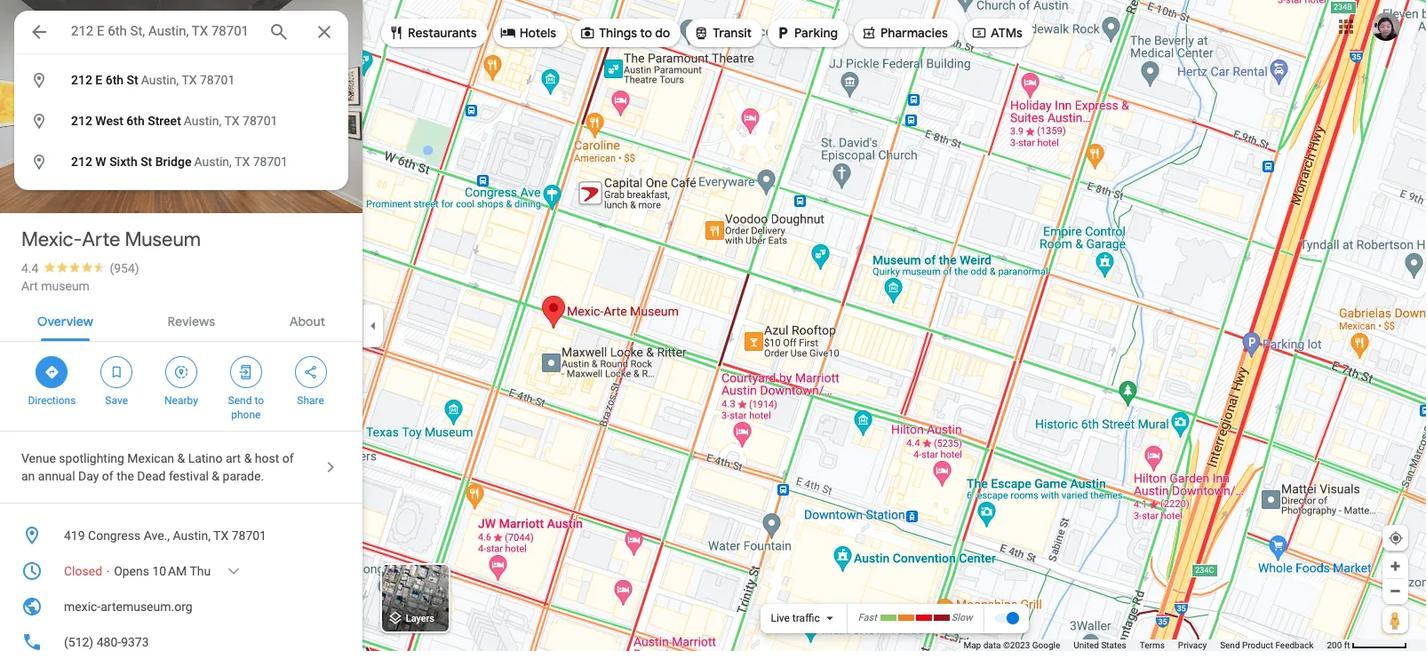 Task type: describe. For each thing, give the bounding box(es) containing it.
none field inside search google maps "field"
[[71, 20, 254, 42]]

2 horizontal spatial ,
[[229, 155, 232, 169]]

212 for 212 e 6th st austin , tx 78701
[[71, 73, 92, 87]]

privacy
[[1178, 641, 1207, 650]]

parking
[[794, 25, 838, 41]]

fast
[[858, 612, 877, 624]]

0 horizontal spatial ,
[[176, 73, 179, 87]]

venue spotlighting mexican & latino art & host of an annual day of the dead festival & parade.
[[21, 451, 294, 483]]

phone
[[231, 409, 261, 421]]

united states button
[[1074, 640, 1126, 651]]

save
[[105, 395, 128, 407]]

google maps element
[[0, 0, 1426, 651]]


[[238, 363, 254, 382]]

art
[[226, 451, 241, 466]]

1 horizontal spatial &
[[212, 469, 220, 483]]

day
[[78, 469, 99, 483]]

tx inside button
[[213, 529, 229, 543]]

©2023
[[1003, 641, 1030, 650]]

show your location image
[[1388, 530, 1404, 546]]


[[173, 363, 189, 382]]

480-
[[97, 635, 121, 650]]

reviews button
[[153, 299, 229, 341]]

museum
[[125, 227, 201, 252]]

(512) 480-9373 button
[[0, 625, 363, 651]]

4.4 stars image
[[39, 261, 110, 273]]

united
[[1074, 641, 1099, 650]]

1  cell from the top
[[14, 66, 337, 95]]

419 congress ave., austin, tx 78701
[[64, 529, 267, 543]]

the
[[117, 469, 134, 483]]


[[303, 363, 319, 382]]

 hotels
[[500, 23, 556, 42]]

to inside  things to do
[[640, 25, 652, 41]]

6th for st
[[105, 73, 124, 87]]

tx up austin , tx at the top left of the page
[[182, 73, 197, 87]]

212 west 6th street
[[71, 114, 181, 128]]

about button
[[275, 299, 340, 341]]

 transit
[[693, 23, 752, 42]]

6th for street
[[126, 114, 145, 128]]

 button
[[14, 11, 64, 57]]

419
[[64, 529, 85, 543]]

954 reviews element
[[110, 261, 139, 275]]

reviews
[[168, 314, 215, 330]]

212 w sixth st bridge austin , tx 78701
[[71, 155, 288, 169]]

e
[[95, 73, 102, 87]]


[[44, 363, 60, 382]]

(954)
[[110, 261, 139, 275]]

pharmacies
[[881, 25, 948, 41]]

sixth
[[109, 155, 137, 169]]

live
[[771, 612, 790, 625]]

2 horizontal spatial &
[[244, 451, 252, 466]]

art museum
[[21, 279, 90, 293]]

zoom out image
[[1389, 585, 1402, 598]]

venue spotlighting mexican & latino art & host of an annual day of the dead festival & parade. button
[[0, 432, 363, 503]]

congress
[[88, 529, 141, 543]]

4.4
[[21, 261, 39, 275]]

annual
[[38, 469, 75, 483]]

tab list inside google maps element
[[0, 299, 363, 341]]

bridge
[[155, 155, 191, 169]]

1 vertical spatial austin
[[184, 114, 219, 128]]

212 e 6th st austin , tx 78701
[[71, 73, 235, 87]]

live traffic
[[771, 612, 820, 625]]

privacy button
[[1178, 640, 1207, 651]]

hotels
[[519, 25, 556, 41]]

austin,
[[173, 529, 210, 543]]

Search Google Maps field
[[14, 11, 348, 53]]

actions for mexic-arte museum region
[[0, 342, 363, 431]]

 for 212 w sixth st bridge austin , tx 78701
[[30, 151, 48, 173]]

 restaurants
[[388, 23, 477, 42]]

dead
[[137, 469, 166, 483]]

(512) 480-9373
[[64, 635, 149, 650]]

things
[[599, 25, 637, 41]]

9373
[[121, 635, 149, 650]]

street
[[148, 114, 181, 128]]

mexic-
[[21, 227, 82, 252]]

mexic-artemuseum.org link
[[0, 589, 363, 625]]


[[693, 23, 709, 42]]

send product feedback
[[1220, 641, 1314, 650]]

to inside send to phone
[[254, 395, 264, 407]]

spotlighting
[[59, 451, 124, 466]]

 Show traffic  checkbox
[[994, 611, 1019, 626]]

footer inside google maps element
[[964, 640, 1327, 651]]

layers
[[406, 613, 434, 625]]

212 for 212 west 6th street
[[71, 114, 92, 128]]

collapse side panel image
[[363, 316, 383, 335]]

terms button
[[1140, 640, 1165, 651]]

festival
[[169, 469, 209, 483]]

 pharmacies
[[861, 23, 948, 42]]

terms
[[1140, 641, 1165, 650]]

1 horizontal spatial ,
[[219, 114, 221, 128]]

200
[[1327, 641, 1342, 650]]


[[388, 23, 404, 42]]

 atms
[[971, 23, 1023, 42]]


[[500, 23, 516, 42]]

w
[[95, 155, 106, 169]]



Task type: vqa. For each thing, say whether or not it's contained in the screenshot.


Task type: locate. For each thing, give the bounding box(es) containing it.
art museum button
[[21, 277, 90, 295]]

product
[[1242, 641, 1273, 650]]

1  from the top
[[30, 69, 48, 91]]

directions
[[28, 395, 76, 407]]

mexic-artemuseum.org
[[64, 600, 193, 614]]

0 vertical spatial st
[[127, 73, 138, 87]]

 cell
[[14, 66, 337, 95], [14, 107, 337, 136], [14, 147, 337, 177]]

 things to do
[[579, 23, 670, 42]]

museum
[[41, 279, 90, 293]]

2 vertical spatial ,
[[229, 155, 232, 169]]

suggestions grid
[[14, 53, 348, 190]]

1 vertical spatial st
[[141, 155, 152, 169]]

3 212 from the top
[[71, 155, 92, 169]]

an
[[21, 469, 35, 483]]

212 left "w"
[[71, 155, 92, 169]]

do
[[655, 25, 670, 41]]

0 vertical spatial send
[[228, 395, 252, 407]]

map
[[964, 641, 981, 650]]

send for send product feedback
[[1220, 641, 1240, 650]]

0 vertical spatial austin
[[141, 73, 176, 87]]

6th right west
[[126, 114, 145, 128]]

None search field
[[14, 11, 348, 190]]

 cell up bridge
[[14, 107, 337, 136]]

212
[[71, 73, 92, 87], [71, 114, 92, 128], [71, 155, 92, 169]]

ft
[[1344, 641, 1350, 650]]

1 vertical spatial 
[[30, 110, 48, 132]]

0 vertical spatial 6th
[[105, 73, 124, 87]]

0 vertical spatial  cell
[[14, 66, 337, 95]]

2 vertical spatial  cell
[[14, 147, 337, 177]]

 cell down the street
[[14, 147, 337, 177]]

about
[[289, 314, 325, 330]]

78701
[[200, 73, 235, 87], [243, 114, 278, 128], [253, 155, 288, 169], [232, 529, 267, 543]]

0 vertical spatial 212
[[71, 73, 92, 87]]

host
[[255, 451, 279, 466]]

2 vertical spatial austin
[[194, 155, 229, 169]]

st right e
[[127, 73, 138, 87]]


[[775, 23, 791, 42]]

to
[[640, 25, 652, 41], [254, 395, 264, 407]]

tx
[[182, 73, 197, 87], [224, 114, 240, 128], [235, 155, 250, 169], [213, 529, 229, 543]]


[[579, 23, 595, 42]]

send product feedback button
[[1220, 640, 1314, 651]]

of left the at the bottom
[[102, 469, 113, 483]]

0 horizontal spatial send
[[228, 395, 252, 407]]

, up the street
[[176, 73, 179, 87]]

google account: michele murakami  
(michele.murakami@adept.ai) image
[[1372, 12, 1400, 41]]


[[861, 23, 877, 42]]

1 horizontal spatial of
[[282, 451, 294, 466]]

419 congress ave., austin, tx 78701 button
[[0, 518, 363, 554]]


[[28, 20, 50, 44]]

212 for 212 w sixth st bridge austin , tx 78701
[[71, 155, 92, 169]]

1 vertical spatial send
[[1220, 641, 1240, 650]]

None field
[[71, 20, 254, 42]]

& right art on the left of the page
[[244, 451, 252, 466]]

st
[[127, 73, 138, 87], [141, 155, 152, 169]]

send left product
[[1220, 641, 1240, 650]]

art
[[21, 279, 38, 293]]

st for austin
[[127, 73, 138, 87]]

austin right the street
[[184, 114, 219, 128]]

&
[[177, 451, 185, 466], [244, 451, 252, 466], [212, 469, 220, 483]]

1 horizontal spatial 6th
[[126, 114, 145, 128]]

200 ft button
[[1327, 641, 1407, 650]]

parade.
[[223, 469, 264, 483]]

overview button
[[23, 299, 107, 341]]

0 vertical spatial 
[[30, 69, 48, 91]]

0 horizontal spatial &
[[177, 451, 185, 466]]

 left west
[[30, 110, 48, 132]]

212 left west
[[71, 114, 92, 128]]

2 vertical spatial 
[[30, 151, 48, 173]]

0 vertical spatial of
[[282, 451, 294, 466]]

, right the street
[[219, 114, 221, 128]]

,
[[176, 73, 179, 87], [219, 114, 221, 128], [229, 155, 232, 169]]

of right host
[[282, 451, 294, 466]]

212 left e
[[71, 73, 92, 87]]

venue
[[21, 451, 56, 466]]

show street view coverage image
[[1383, 607, 1408, 634]]

zoom in image
[[1389, 560, 1402, 573]]

1 vertical spatial 212
[[71, 114, 92, 128]]

1 horizontal spatial st
[[141, 155, 152, 169]]

0 horizontal spatial 6th
[[105, 73, 124, 87]]

artemuseum.org
[[101, 600, 193, 614]]

data
[[983, 641, 1001, 650]]

tab list containing overview
[[0, 299, 363, 341]]

send inside send to phone
[[228, 395, 252, 407]]

(512)
[[64, 635, 94, 650]]

, down austin , tx at the top left of the page
[[229, 155, 232, 169]]


[[109, 363, 125, 382]]

0 vertical spatial ,
[[176, 73, 179, 87]]

feedback
[[1275, 641, 1314, 650]]

0 horizontal spatial of
[[102, 469, 113, 483]]

none search field inside google maps element
[[14, 11, 348, 190]]

tx down austin , tx at the top left of the page
[[235, 155, 250, 169]]

1 vertical spatial to
[[254, 395, 264, 407]]

latino
[[188, 451, 223, 466]]

mexican
[[127, 451, 174, 466]]

live traffic option
[[771, 612, 820, 625]]

st right sixth
[[141, 155, 152, 169]]

1 vertical spatial of
[[102, 469, 113, 483]]

traffic
[[792, 612, 820, 625]]

6th right e
[[105, 73, 124, 87]]

1 212 from the top
[[71, 73, 92, 87]]

3  cell from the top
[[14, 147, 337, 177]]

overview
[[37, 314, 93, 330]]

1 vertical spatial  cell
[[14, 107, 337, 136]]

 for 212 e 6th st austin , tx 78701
[[30, 69, 48, 91]]

mexic-arte museum main content
[[0, 0, 363, 651]]

footer
[[964, 640, 1327, 651]]

tx up 212 w sixth st bridge austin , tx 78701 on the left
[[224, 114, 240, 128]]

78701 inside button
[[232, 529, 267, 543]]

200 ft
[[1327, 641, 1350, 650]]

6th
[[105, 73, 124, 87], [126, 114, 145, 128]]

states
[[1101, 641, 1126, 650]]


[[30, 69, 48, 91], [30, 110, 48, 132], [30, 151, 48, 173]]

united states
[[1074, 641, 1126, 650]]

2  cell from the top
[[14, 107, 337, 136]]

 down  'button'
[[30, 69, 48, 91]]

tab list
[[0, 299, 363, 341]]

mexic-arte museum
[[21, 227, 201, 252]]

1 vertical spatial 6th
[[126, 114, 145, 128]]

0 horizontal spatial to
[[254, 395, 264, 407]]

send inside button
[[1220, 641, 1240, 650]]

& up festival
[[177, 451, 185, 466]]

share
[[297, 395, 324, 407]]

slow
[[951, 612, 973, 624]]

transit
[[713, 25, 752, 41]]

atms
[[991, 25, 1023, 41]]

nearby
[[164, 395, 198, 407]]

send to phone
[[228, 395, 264, 421]]

west
[[95, 114, 123, 128]]


[[971, 23, 987, 42]]

& down the 'latino'
[[212, 469, 220, 483]]

austin , tx
[[184, 114, 240, 128]]

send
[[228, 395, 252, 407], [1220, 641, 1240, 650]]

information for mexic-arte museum region
[[0, 518, 363, 651]]

1 vertical spatial ,
[[219, 114, 221, 128]]

to up the phone on the bottom
[[254, 395, 264, 407]]

3  from the top
[[30, 151, 48, 173]]

0 horizontal spatial st
[[127, 73, 138, 87]]

1 horizontal spatial to
[[640, 25, 652, 41]]

austin right bridge
[[194, 155, 229, 169]]

 cell up the street
[[14, 66, 337, 95]]

ave.,
[[144, 529, 170, 543]]

0 vertical spatial to
[[640, 25, 652, 41]]

none search field containing 
[[14, 11, 348, 190]]

tx right austin,
[[213, 529, 229, 543]]

send up the phone on the bottom
[[228, 395, 252, 407]]

 left "w"
[[30, 151, 48, 173]]

2  from the top
[[30, 110, 48, 132]]

2 vertical spatial 212
[[71, 155, 92, 169]]

austin up the street
[[141, 73, 176, 87]]

google
[[1032, 641, 1060, 650]]

st for bridge
[[141, 155, 152, 169]]

arte
[[82, 227, 120, 252]]

to left do
[[640, 25, 652, 41]]

2 212 from the top
[[71, 114, 92, 128]]

1 horizontal spatial send
[[1220, 641, 1240, 650]]

 parking
[[775, 23, 838, 42]]

send for send to phone
[[228, 395, 252, 407]]

mexic-
[[64, 600, 101, 614]]

map data ©2023 google
[[964, 641, 1060, 650]]

footer containing map data ©2023 google
[[964, 640, 1327, 651]]



